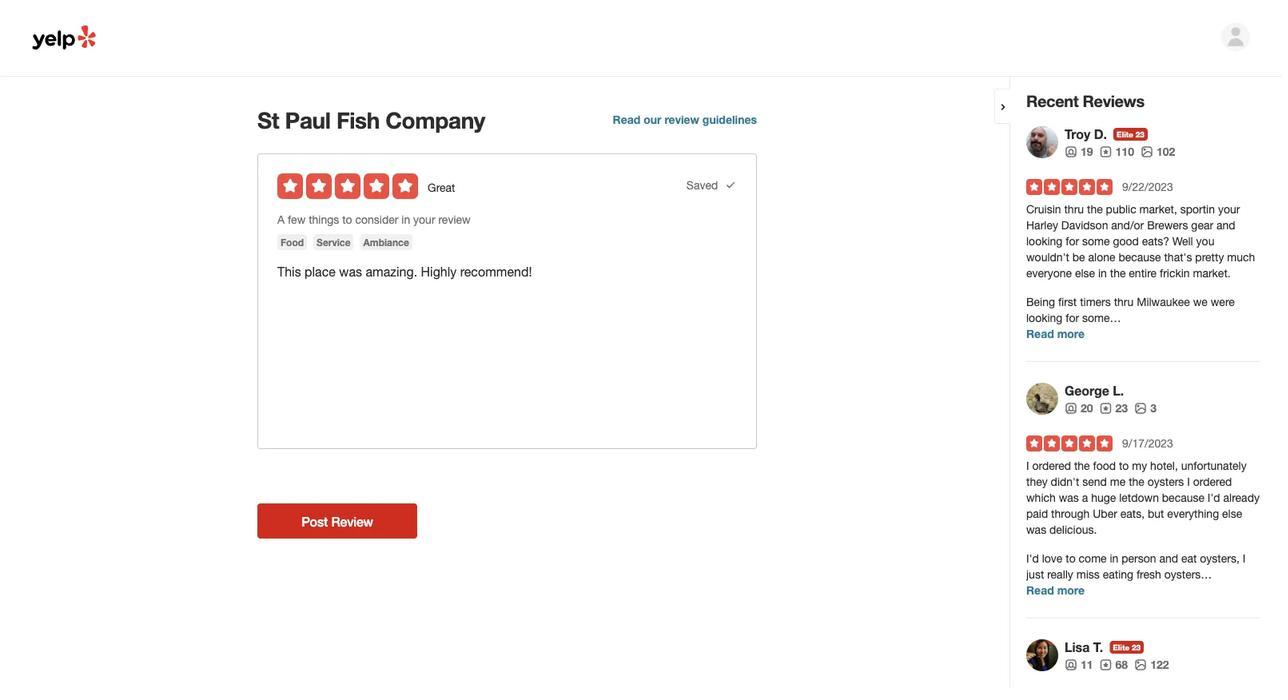 Task type: vqa. For each thing, say whether or not it's contained in the screenshot.
Was to the middle
yes



Task type: locate. For each thing, give the bounding box(es) containing it.
16 review v2 image for d.
[[1100, 145, 1113, 158]]

more for to
[[1058, 584, 1085, 597]]

looking down being
[[1027, 312, 1063, 325]]

review right our on the top right of page
[[665, 113, 700, 126]]

5 star rating image for ordered
[[1027, 436, 1113, 452]]

2 vertical spatial reviews element
[[1100, 657, 1129, 673]]

1 vertical spatial 5 star rating image
[[1027, 436, 1113, 452]]

1 horizontal spatial because
[[1163, 491, 1205, 505]]

your right sportin at the top of the page
[[1219, 203, 1241, 216]]

0 vertical spatial 16 friends v2 image
[[1065, 145, 1078, 158]]

elite 23 link
[[1114, 128, 1148, 141], [1110, 641, 1145, 654]]

in
[[402, 213, 410, 226], [1099, 267, 1108, 280], [1111, 552, 1119, 565]]

16 photos v2 image for d.
[[1141, 145, 1154, 158]]

2 horizontal spatial to
[[1120, 459, 1130, 473]]

i up they
[[1027, 459, 1030, 473]]

0 vertical spatial more
[[1058, 328, 1085, 341]]

and right gear
[[1217, 219, 1236, 232]]

elite for lisa t.
[[1114, 643, 1130, 653]]

0 horizontal spatial i'd
[[1027, 552, 1040, 565]]

reviews element
[[1100, 144, 1135, 160], [1100, 401, 1129, 417], [1100, 657, 1129, 673]]

reviews element for lisa t.
[[1100, 657, 1129, 673]]

1 vertical spatial reviews element
[[1100, 401, 1129, 417]]

0 vertical spatial in
[[402, 213, 410, 226]]

1 reviews element from the top
[[1100, 144, 1135, 160]]

read more button down first
[[1027, 326, 1085, 342]]

in right consider
[[402, 213, 410, 226]]

1 vertical spatial review
[[439, 213, 471, 226]]

more down really
[[1058, 584, 1085, 597]]

1 vertical spatial looking
[[1027, 312, 1063, 325]]

102
[[1157, 145, 1176, 158]]

read more button
[[1027, 326, 1085, 342], [1027, 583, 1085, 599]]

for inside the 'being first timers thru milwaukee we were looking for some…'
[[1066, 312, 1080, 325]]

16 friends v2 image for 20
[[1065, 402, 1078, 415]]

1 vertical spatial elite 23 link
[[1110, 641, 1145, 654]]

1 vertical spatial more
[[1058, 584, 1085, 597]]

16 photos v2 image left 122
[[1135, 659, 1148, 672]]

1 vertical spatial read
[[1027, 328, 1055, 341]]

thru up davidson
[[1065, 203, 1085, 216]]

16 friends v2 image left 20
[[1065, 402, 1078, 415]]

1 horizontal spatial ordered
[[1194, 475, 1233, 489]]

ordered down unfortunately
[[1194, 475, 1233, 489]]

1 horizontal spatial and
[[1217, 219, 1236, 232]]

review
[[665, 113, 700, 126], [439, 213, 471, 226]]

0 vertical spatial friends element
[[1065, 144, 1094, 160]]

16 review v2 image left 68
[[1100, 659, 1113, 672]]

0 vertical spatial read more
[[1027, 328, 1085, 341]]

in up eating
[[1111, 552, 1119, 565]]

read more button for first
[[1027, 326, 1085, 342]]

2 horizontal spatial in
[[1111, 552, 1119, 565]]

1 vertical spatial friends element
[[1065, 401, 1094, 417]]

0 vertical spatial for
[[1066, 235, 1080, 248]]

0 horizontal spatial was
[[339, 264, 362, 279]]

0 vertical spatial 5 star rating image
[[1027, 179, 1113, 195]]

i'd up everything
[[1208, 491, 1221, 505]]

the down alone
[[1111, 267, 1126, 280]]

1 vertical spatial 16 friends v2 image
[[1065, 402, 1078, 415]]

this
[[278, 264, 301, 279]]

was right place at the top of the page
[[339, 264, 362, 279]]

0 vertical spatial reviews element
[[1100, 144, 1135, 160]]

23 down l.
[[1116, 402, 1129, 415]]

1 horizontal spatial thru
[[1115, 296, 1134, 309]]

2 looking from the top
[[1027, 312, 1063, 325]]

friends element down the george
[[1065, 401, 1094, 417]]

photos element right 110
[[1141, 144, 1176, 160]]

in inside i'd love to come in person and eat oysters, i just really miss eating fresh oysters…
[[1111, 552, 1119, 565]]

love
[[1043, 552, 1063, 565]]

service
[[317, 237, 351, 248]]

3 friends element from the top
[[1065, 657, 1094, 673]]

1 horizontal spatial in
[[1099, 267, 1108, 280]]

0 horizontal spatial thru
[[1065, 203, 1085, 216]]

photo of lisa t. image
[[1027, 640, 1059, 672]]

read
[[613, 113, 641, 126], [1027, 328, 1055, 341], [1027, 584, 1055, 597]]

122
[[1151, 659, 1170, 672]]

to left my
[[1120, 459, 1130, 473]]

elite 23 up 110
[[1117, 130, 1145, 139]]

2 vertical spatial 16 review v2 image
[[1100, 659, 1113, 672]]

1 horizontal spatial i'd
[[1208, 491, 1221, 505]]

2 more from the top
[[1058, 584, 1085, 597]]

your inside cruisin thru the public market, sportin your harley davidson and/or brewers gear and looking for some good eats? well you wouldn't be alone because that's pretty much everyone else in the entire frickin market.
[[1219, 203, 1241, 216]]

saved
[[687, 178, 725, 192]]

frickin
[[1161, 267, 1191, 280]]

and left eat at right
[[1160, 552, 1179, 565]]

0 vertical spatial elite 23
[[1117, 130, 1145, 139]]

alone
[[1089, 251, 1116, 264]]

1 horizontal spatial was
[[1027, 523, 1047, 537]]

else down be
[[1076, 267, 1096, 280]]

friends element containing 11
[[1065, 657, 1094, 673]]

2 vertical spatial i
[[1243, 552, 1246, 565]]

to inside i'd love to come in person and eat oysters, i just really miss eating fresh oysters…
[[1066, 552, 1076, 565]]

looking
[[1027, 235, 1063, 248], [1027, 312, 1063, 325]]

1 horizontal spatial to
[[1066, 552, 1076, 565]]

delicious.
[[1050, 523, 1098, 537]]

0 vertical spatial i'd
[[1208, 491, 1221, 505]]

else
[[1076, 267, 1096, 280], [1223, 507, 1243, 521]]

0 vertical spatial to
[[342, 213, 352, 226]]

1 vertical spatial for
[[1066, 312, 1080, 325]]

photos element containing 3
[[1135, 401, 1157, 417]]

0 horizontal spatial ordered
[[1033, 459, 1072, 473]]

oysters…
[[1165, 568, 1213, 581]]

1 vertical spatial else
[[1223, 507, 1243, 521]]

23 right t. on the right of page
[[1132, 643, 1141, 653]]

friends element containing 19
[[1065, 144, 1094, 160]]

1 vertical spatial ordered
[[1194, 475, 1233, 489]]

in inside cruisin thru the public market, sportin your harley davidson and/or brewers gear and looking for some good eats? well you wouldn't be alone because that's pretty much everyone else in the entire frickin market.
[[1099, 267, 1108, 280]]

ordered up didn't
[[1033, 459, 1072, 473]]

eats,
[[1121, 507, 1145, 521]]

16 review v2 image
[[1100, 145, 1113, 158], [1100, 402, 1113, 415], [1100, 659, 1113, 672]]

read left our on the top right of page
[[613, 113, 641, 126]]

well
[[1173, 235, 1194, 248]]

0 vertical spatial else
[[1076, 267, 1096, 280]]

highly
[[421, 264, 457, 279]]

i right oysters, on the right of the page
[[1243, 552, 1246, 565]]

looking down harley
[[1027, 235, 1063, 248]]

2 horizontal spatial was
[[1059, 491, 1080, 505]]

l.
[[1114, 384, 1125, 399]]

16 photos v2 image for t.
[[1135, 659, 1148, 672]]

0 horizontal spatial because
[[1119, 251, 1162, 264]]

elite 23 up 68
[[1114, 643, 1141, 653]]

read down just
[[1027, 584, 1055, 597]]

2 vertical spatial read
[[1027, 584, 1055, 597]]

because inside i ordered the food to my hotel, unfortunately they didn't send me the oysters i ordered which was a huge letdown because i'd already paid through uber eats, but everything else was delicious.
[[1163, 491, 1205, 505]]

reviews element containing 68
[[1100, 657, 1129, 673]]

harley
[[1027, 219, 1059, 232]]

your
[[1219, 203, 1241, 216], [414, 213, 436, 226]]

elite 23
[[1117, 130, 1145, 139], [1114, 643, 1141, 653]]

0 vertical spatial 16 photos v2 image
[[1141, 145, 1154, 158]]

0 vertical spatial i
[[1027, 459, 1030, 473]]

to right love
[[1066, 552, 1076, 565]]

they
[[1027, 475, 1048, 489]]

elite up 68
[[1114, 643, 1130, 653]]

0 vertical spatial ordered
[[1033, 459, 1072, 473]]

0 vertical spatial elite 23 link
[[1114, 128, 1148, 141]]

in down alone
[[1099, 267, 1108, 280]]

2 horizontal spatial i
[[1243, 552, 1246, 565]]

else down already in the bottom right of the page
[[1223, 507, 1243, 521]]

23 right d.
[[1136, 130, 1145, 139]]

the
[[1088, 203, 1103, 216], [1111, 267, 1126, 280], [1075, 459, 1091, 473], [1129, 475, 1145, 489]]

your down great
[[414, 213, 436, 226]]

0 vertical spatial and
[[1217, 219, 1236, 232]]

2 vertical spatial to
[[1066, 552, 1076, 565]]

1 vertical spatial i'd
[[1027, 552, 1040, 565]]

5 star rating image up didn't
[[1027, 436, 1113, 452]]

reviews element containing 23
[[1100, 401, 1129, 417]]

reviews element down d.
[[1100, 144, 1135, 160]]

16 review v2 image down d.
[[1100, 145, 1113, 158]]

2 reviews element from the top
[[1100, 401, 1129, 417]]

guidelines
[[703, 113, 757, 126]]

0 horizontal spatial i
[[1027, 459, 1030, 473]]

photos element right 68
[[1135, 657, 1170, 673]]

0 vertical spatial looking
[[1027, 235, 1063, 248]]

sportin
[[1181, 203, 1216, 216]]

2 vertical spatial friends element
[[1065, 657, 1094, 673]]

16 photos v2 image left 102
[[1141, 145, 1154, 158]]

5 star rating image up cruisin
[[1027, 179, 1113, 195]]

more
[[1058, 328, 1085, 341], [1058, 584, 1085, 597]]

None radio
[[335, 174, 361, 199], [393, 174, 418, 199], [335, 174, 361, 199], [393, 174, 418, 199]]

16 friends v2 image for 19
[[1065, 145, 1078, 158]]

and
[[1217, 219, 1236, 232], [1160, 552, 1179, 565]]

entire
[[1130, 267, 1157, 280]]

read more down really
[[1027, 584, 1085, 597]]

wouldn't
[[1027, 251, 1070, 264]]

reviews element down t. on the right of page
[[1100, 657, 1129, 673]]

read more down first
[[1027, 328, 1085, 341]]

for up be
[[1066, 235, 1080, 248]]

16 photos v2 image left 3
[[1135, 402, 1148, 415]]

lisa
[[1065, 640, 1090, 655]]

to
[[342, 213, 352, 226], [1120, 459, 1130, 473], [1066, 552, 1076, 565]]

1 vertical spatial i
[[1188, 475, 1191, 489]]

2 5 star rating image from the top
[[1027, 436, 1113, 452]]

else inside i ordered the food to my hotel, unfortunately they didn't send me the oysters i ordered which was a huge letdown because i'd already paid through uber eats, but everything else was delicious.
[[1223, 507, 1243, 521]]

0 horizontal spatial else
[[1076, 267, 1096, 280]]

uber
[[1094, 507, 1118, 521]]

1 friends element from the top
[[1065, 144, 1094, 160]]

ordered
[[1033, 459, 1072, 473], [1194, 475, 1233, 489]]

read more button down really
[[1027, 583, 1085, 599]]

i
[[1027, 459, 1030, 473], [1188, 475, 1191, 489], [1243, 552, 1246, 565]]

paid
[[1027, 507, 1049, 521]]

1 vertical spatial and
[[1160, 552, 1179, 565]]

3
[[1151, 402, 1157, 415]]

our
[[644, 113, 662, 126]]

else inside cruisin thru the public market, sportin your harley davidson and/or brewers gear and looking for some good eats? well you wouldn't be alone because that's pretty much everyone else in the entire frickin market.
[[1076, 267, 1096, 280]]

was down paid
[[1027, 523, 1047, 537]]

send
[[1083, 475, 1108, 489]]

read more
[[1027, 328, 1085, 341], [1027, 584, 1085, 597]]

16 checkmark v2 image
[[725, 179, 737, 192]]

photos element
[[1141, 144, 1176, 160], [1135, 401, 1157, 417], [1135, 657, 1170, 673]]

come
[[1079, 552, 1107, 565]]

2 read more button from the top
[[1027, 583, 1085, 599]]

gear
[[1192, 219, 1214, 232]]

me
[[1111, 475, 1126, 489]]

2 16 friends v2 image from the top
[[1065, 402, 1078, 415]]

0 vertical spatial photos element
[[1141, 144, 1176, 160]]

5 star rating image
[[1027, 179, 1113, 195], [1027, 436, 1113, 452]]

1 read more from the top
[[1027, 328, 1085, 341]]

2 vertical spatial in
[[1111, 552, 1119, 565]]

1 16 friends v2 image from the top
[[1065, 145, 1078, 158]]

16 friends v2 image
[[1065, 659, 1078, 672]]

0 horizontal spatial to
[[342, 213, 352, 226]]

0 vertical spatial review
[[665, 113, 700, 126]]

thru inside cruisin thru the public market, sportin your harley davidson and/or brewers gear and looking for some good eats? well you wouldn't be alone because that's pretty much everyone else in the entire frickin market.
[[1065, 203, 1085, 216]]

2 vertical spatial 23
[[1132, 643, 1141, 653]]

close sidebar icon image
[[997, 101, 1010, 113], [997, 101, 1010, 113]]

friends element
[[1065, 144, 1094, 160], [1065, 401, 1094, 417], [1065, 657, 1094, 673]]

This place was amazing. Highly recommend! text field
[[278, 263, 737, 281]]

1 vertical spatial 16 photos v2 image
[[1135, 402, 1148, 415]]

1 vertical spatial in
[[1099, 267, 1108, 280]]

market.
[[1194, 267, 1231, 280]]

elite up 110
[[1117, 130, 1134, 139]]

0 vertical spatial was
[[339, 264, 362, 279]]

2 read more from the top
[[1027, 584, 1085, 597]]

this place was amazing. highly recommend!
[[278, 264, 532, 279]]

0 horizontal spatial your
[[414, 213, 436, 226]]

68
[[1116, 659, 1129, 672]]

23 for d.
[[1136, 130, 1145, 139]]

read for i
[[1027, 584, 1055, 597]]

2 vertical spatial was
[[1027, 523, 1047, 537]]

review
[[331, 514, 373, 529]]

0 horizontal spatial review
[[439, 213, 471, 226]]

reviews element down l.
[[1100, 401, 1129, 417]]

16 friends v2 image
[[1065, 145, 1078, 158], [1065, 402, 1078, 415]]

1 vertical spatial thru
[[1115, 296, 1134, 309]]

read down being
[[1027, 328, 1055, 341]]

1 vertical spatial to
[[1120, 459, 1130, 473]]

reviews element containing 110
[[1100, 144, 1135, 160]]

9/22/2023
[[1123, 180, 1174, 194]]

more down first
[[1058, 328, 1085, 341]]

fish
[[337, 106, 380, 133]]

1 looking from the top
[[1027, 235, 1063, 248]]

which
[[1027, 491, 1056, 505]]

None radio
[[278, 174, 303, 199], [306, 174, 332, 199], [364, 174, 390, 199], [278, 174, 303, 199], [306, 174, 332, 199], [364, 174, 390, 199]]

1 horizontal spatial review
[[665, 113, 700, 126]]

0 vertical spatial read more button
[[1027, 326, 1085, 342]]

thru up some…
[[1115, 296, 1134, 309]]

and inside i'd love to come in person and eat oysters, i just really miss eating fresh oysters…
[[1160, 552, 1179, 565]]

1 more from the top
[[1058, 328, 1085, 341]]

more for timers
[[1058, 328, 1085, 341]]

2 16 review v2 image from the top
[[1100, 402, 1113, 415]]

1 vertical spatial 16 review v2 image
[[1100, 402, 1113, 415]]

i'd love to come in person and eat oysters, i just really miss eating fresh oysters…
[[1027, 552, 1246, 581]]

photos element containing 122
[[1135, 657, 1170, 673]]

because up everything
[[1163, 491, 1205, 505]]

1 for from the top
[[1066, 235, 1080, 248]]

1 vertical spatial photos element
[[1135, 401, 1157, 417]]

was
[[339, 264, 362, 279], [1059, 491, 1080, 505], [1027, 523, 1047, 537]]

3 reviews element from the top
[[1100, 657, 1129, 673]]

for down first
[[1066, 312, 1080, 325]]

0 horizontal spatial and
[[1160, 552, 1179, 565]]

23
[[1136, 130, 1145, 139], [1116, 402, 1129, 415], [1132, 643, 1141, 653]]

i right oysters
[[1188, 475, 1191, 489]]

because inside cruisin thru the public market, sportin your harley davidson and/or brewers gear and looking for some good eats? well you wouldn't be alone because that's pretty much everyone else in the entire frickin market.
[[1119, 251, 1162, 264]]

paul
[[285, 106, 331, 133]]

1 vertical spatial elite 23
[[1114, 643, 1141, 653]]

review down great
[[439, 213, 471, 226]]

1 16 review v2 image from the top
[[1100, 145, 1113, 158]]

3 16 review v2 image from the top
[[1100, 659, 1113, 672]]

2 friends element from the top
[[1065, 401, 1094, 417]]

0 vertical spatial thru
[[1065, 203, 1085, 216]]

1 vertical spatial because
[[1163, 491, 1205, 505]]

0 horizontal spatial in
[[402, 213, 410, 226]]

23 for t.
[[1132, 643, 1141, 653]]

2 for from the top
[[1066, 312, 1080, 325]]

1 vertical spatial elite
[[1114, 643, 1130, 653]]

1 horizontal spatial else
[[1223, 507, 1243, 521]]

reviews
[[1083, 91, 1145, 110]]

16 photos v2 image
[[1141, 145, 1154, 158], [1135, 402, 1148, 415], [1135, 659, 1148, 672]]

elite 23 link for t.
[[1110, 641, 1145, 654]]

friends element down lisa
[[1065, 657, 1094, 673]]

1 read more button from the top
[[1027, 326, 1085, 342]]

i inside i'd love to come in person and eat oysters, i just really miss eating fresh oysters…
[[1243, 552, 1246, 565]]

1 vertical spatial read more
[[1027, 584, 1085, 597]]

0 vertical spatial because
[[1119, 251, 1162, 264]]

0 vertical spatial 23
[[1136, 130, 1145, 139]]

the up letdown
[[1129, 475, 1145, 489]]

elite 23 link up 68
[[1110, 641, 1145, 654]]

i'd
[[1208, 491, 1221, 505], [1027, 552, 1040, 565]]

16 friends v2 image left the 19
[[1065, 145, 1078, 158]]

1 5 star rating image from the top
[[1027, 179, 1113, 195]]

was up through
[[1059, 491, 1080, 505]]

2 vertical spatial 16 photos v2 image
[[1135, 659, 1148, 672]]

photos element for t.
[[1135, 657, 1170, 673]]

elite 23 link up 110
[[1114, 128, 1148, 141]]

2 vertical spatial photos element
[[1135, 657, 1170, 673]]

1 vertical spatial read more button
[[1027, 583, 1085, 599]]

photos element containing 102
[[1141, 144, 1176, 160]]

photos element up the 9/17/2023
[[1135, 401, 1157, 417]]

16 review v2 image right 20
[[1100, 402, 1113, 415]]

because up 'entire'
[[1119, 251, 1162, 264]]

0 vertical spatial 16 review v2 image
[[1100, 145, 1113, 158]]

0 vertical spatial elite
[[1117, 130, 1134, 139]]

1 horizontal spatial your
[[1219, 203, 1241, 216]]

i'd inside i'd love to come in person and eat oysters, i just really miss eating fresh oysters…
[[1027, 552, 1040, 565]]

brewers
[[1148, 219, 1189, 232]]

troy d.
[[1065, 127, 1108, 142]]

to right things on the top of the page
[[342, 213, 352, 226]]

i'd up just
[[1027, 552, 1040, 565]]

friends element down troy
[[1065, 144, 1094, 160]]



Task type: describe. For each thing, give the bounding box(es) containing it.
davidson
[[1062, 219, 1109, 232]]

oysters,
[[1201, 552, 1240, 565]]

i ordered the food to my hotel, unfortunately they didn't send me the oysters i ordered which was a huge letdown because i'd already paid through uber eats, but everything else was delicious.
[[1027, 459, 1260, 537]]

place
[[305, 264, 336, 279]]

st paul fish company link
[[258, 106, 575, 134]]

food
[[281, 237, 304, 248]]

1 vertical spatial 23
[[1116, 402, 1129, 415]]

but
[[1148, 507, 1165, 521]]

the up send
[[1075, 459, 1091, 473]]

fresh
[[1137, 568, 1162, 581]]

market,
[[1140, 203, 1178, 216]]

food
[[1094, 459, 1117, 473]]

eat
[[1182, 552, 1198, 565]]

read more for first
[[1027, 328, 1085, 341]]

be
[[1073, 251, 1086, 264]]

d.
[[1095, 127, 1108, 142]]

didn't
[[1051, 475, 1080, 489]]

recent
[[1027, 91, 1079, 110]]

company
[[386, 106, 485, 133]]

11
[[1081, 659, 1094, 672]]

post
[[302, 514, 328, 529]]

everything
[[1168, 507, 1220, 521]]

cruisin thru the public market, sportin your harley davidson and/or brewers gear and looking for some good eats? well you wouldn't be alone because that's pretty much everyone else in the entire frickin market.
[[1027, 203, 1256, 280]]

elite 23 for d.
[[1117, 130, 1145, 139]]

photos element for d.
[[1141, 144, 1176, 160]]

rating element
[[278, 174, 418, 199]]

consider
[[355, 213, 399, 226]]

110
[[1116, 145, 1135, 158]]

16 review v2 image for t.
[[1100, 659, 1113, 672]]

george
[[1065, 384, 1110, 399]]

oysters
[[1148, 475, 1185, 489]]

was inside text field
[[339, 264, 362, 279]]

for inside cruisin thru the public market, sportin your harley davidson and/or brewers gear and looking for some good eats? well you wouldn't be alone because that's pretty much everyone else in the entire frickin market.
[[1066, 235, 1080, 248]]

great
[[428, 181, 455, 194]]

your for sportin
[[1219, 203, 1241, 216]]

friends element for troy
[[1065, 144, 1094, 160]]

greg r. image
[[1222, 22, 1251, 51]]

few
[[288, 213, 306, 226]]

through
[[1052, 507, 1090, 521]]

photo of george l. image
[[1027, 383, 1059, 415]]

st
[[258, 106, 279, 133]]

already
[[1224, 491, 1260, 505]]

the up davidson
[[1088, 203, 1103, 216]]

a
[[278, 213, 285, 226]]

letdown
[[1120, 491, 1160, 505]]

my
[[1133, 459, 1148, 473]]

miss
[[1077, 568, 1100, 581]]

5 star rating image for thru
[[1027, 179, 1113, 195]]

your for in
[[414, 213, 436, 226]]

lisa t.
[[1065, 640, 1104, 655]]

everyone
[[1027, 267, 1073, 280]]

elite 23 link for d.
[[1114, 128, 1148, 141]]

good
[[1114, 235, 1140, 248]]

friends element for lisa
[[1065, 657, 1094, 673]]

read more button for love
[[1027, 583, 1085, 599]]

some
[[1083, 235, 1111, 248]]

just
[[1027, 568, 1045, 581]]

cruisin
[[1027, 203, 1062, 216]]

being first timers thru milwaukee we were looking for some…
[[1027, 296, 1236, 325]]

1 horizontal spatial i
[[1188, 475, 1191, 489]]

amazing.
[[366, 264, 418, 279]]

recommend!
[[460, 264, 532, 279]]

20
[[1081, 402, 1094, 415]]

looking inside cruisin thru the public market, sportin your harley davidson and/or brewers gear and looking for some good eats? well you wouldn't be alone because that's pretty much everyone else in the entire frickin market.
[[1027, 235, 1063, 248]]

eats?
[[1143, 235, 1170, 248]]

thru inside the 'being first timers thru milwaukee we were looking for some…'
[[1115, 296, 1134, 309]]

and/or
[[1112, 219, 1145, 232]]

looking inside the 'being first timers thru milwaukee we were looking for some…'
[[1027, 312, 1063, 325]]

we
[[1194, 296, 1208, 309]]

to inside i ordered the food to my hotel, unfortunately they didn't send me the oysters i ordered which was a huge letdown because i'd already paid through uber eats, but everything else was delicious.
[[1120, 459, 1130, 473]]

elite for troy d.
[[1117, 130, 1134, 139]]

read more for love
[[1027, 584, 1085, 597]]

post review
[[302, 514, 373, 529]]

ambiance
[[364, 237, 409, 248]]

huge
[[1092, 491, 1117, 505]]

photo of troy d. image
[[1027, 126, 1059, 158]]

elite 23 for t.
[[1114, 643, 1141, 653]]

troy
[[1065, 127, 1091, 142]]

i'd inside i ordered the food to my hotel, unfortunately they didn't send me the oysters i ordered which was a huge letdown because i'd already paid through uber eats, but everything else was delicious.
[[1208, 491, 1221, 505]]

that's
[[1165, 251, 1193, 264]]

reviews element for troy d.
[[1100, 144, 1135, 160]]

public
[[1107, 203, 1137, 216]]

read our review guidelines link
[[613, 113, 757, 126]]

some…
[[1083, 312, 1122, 325]]

first
[[1059, 296, 1078, 309]]

pretty
[[1196, 251, 1225, 264]]

friends element containing 20
[[1065, 401, 1094, 417]]

post review button
[[258, 504, 417, 539]]

person
[[1122, 552, 1157, 565]]

9/17/2023
[[1123, 437, 1174, 450]]

much
[[1228, 251, 1256, 264]]

and inside cruisin thru the public market, sportin your harley davidson and/or brewers gear and looking for some good eats? well you wouldn't be alone because that's pretty much everyone else in the entire frickin market.
[[1217, 219, 1236, 232]]

a
[[1083, 491, 1089, 505]]

t.
[[1094, 640, 1104, 655]]

0 vertical spatial read
[[613, 113, 641, 126]]

were
[[1211, 296, 1236, 309]]

read for cruisin
[[1027, 328, 1055, 341]]

recent reviews
[[1027, 91, 1145, 110]]

a few things to consider in your review
[[278, 213, 471, 226]]

eating
[[1103, 568, 1134, 581]]

milwaukee
[[1137, 296, 1191, 309]]

really
[[1048, 568, 1074, 581]]

george l.
[[1065, 384, 1125, 399]]

1 vertical spatial was
[[1059, 491, 1080, 505]]

read our review guidelines
[[613, 113, 757, 126]]

you
[[1197, 235, 1215, 248]]



